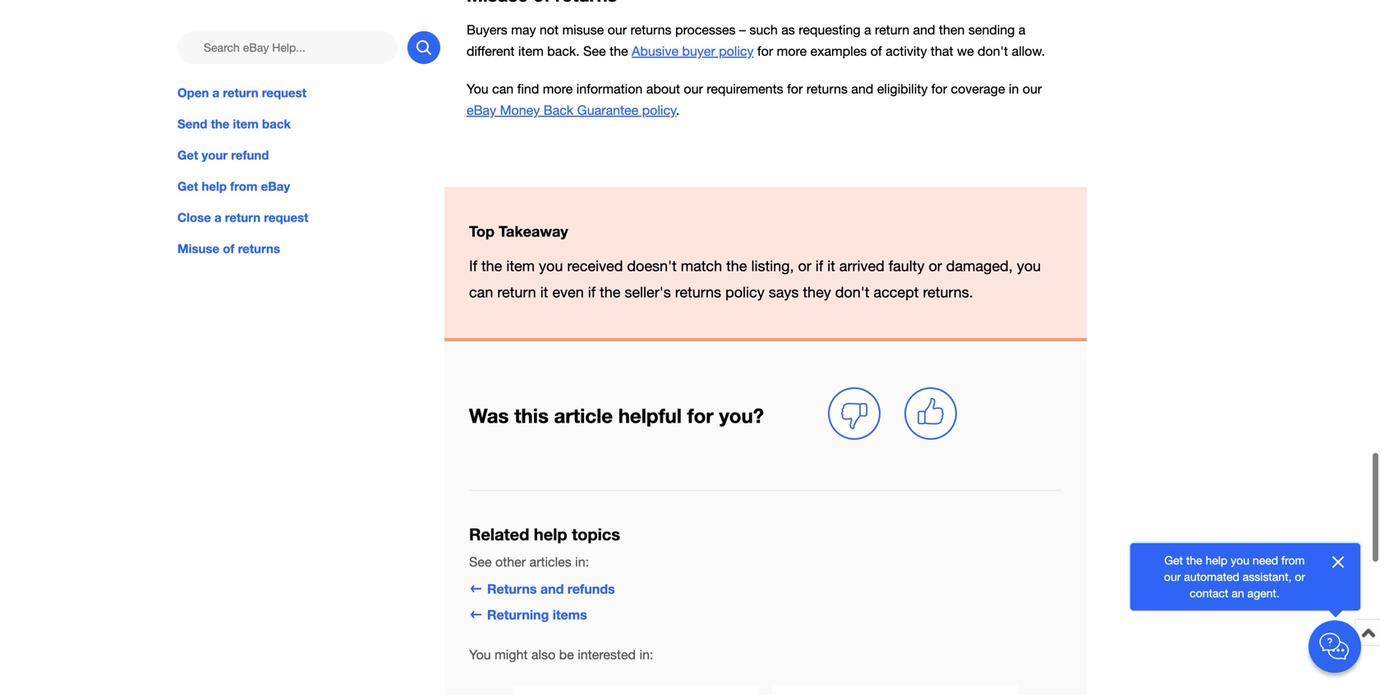 Task type: vqa. For each thing, say whether or not it's contained in the screenshot.
the leftmost Charms
no



Task type: locate. For each thing, give the bounding box(es) containing it.
our left automated
[[1164, 571, 1181, 584]]

the
[[610, 44, 628, 59], [211, 117, 229, 131], [481, 257, 502, 275], [726, 257, 747, 275], [600, 284, 621, 301], [1186, 554, 1202, 568]]

request for close a return request
[[264, 210, 308, 225]]

0 horizontal spatial more
[[543, 81, 573, 97]]

open
[[177, 85, 209, 100]]

request
[[262, 85, 306, 100], [264, 210, 308, 225]]

item left back
[[233, 117, 259, 131]]

you left "might"
[[469, 648, 491, 663]]

it up they
[[827, 257, 835, 275]]

our inside get the help you need from our automated assistant, or contact an agent.
[[1164, 571, 1181, 584]]

1 vertical spatial request
[[264, 210, 308, 225]]

automated
[[1184, 571, 1240, 584]]

you inside you can find more information about our requirements for returns and eligibility for coverage in our ebay money back guarantee policy .
[[467, 81, 489, 97]]

1 horizontal spatial it
[[827, 257, 835, 275]]

more up back
[[543, 81, 573, 97]]

can inside if the item you received doesn't match the listing, or if it arrived faulty or damaged, you can return it even if the seller's returns policy says they don't accept returns.
[[469, 284, 493, 301]]

1 horizontal spatial or
[[929, 257, 942, 275]]

returns down abusive buyer policy for more examples of activity that we don't allow.
[[807, 81, 848, 97]]

ebay down refund
[[261, 179, 290, 194]]

1 vertical spatial can
[[469, 284, 493, 301]]

request up back
[[262, 85, 306, 100]]

see down misuse
[[583, 44, 606, 59]]

1 horizontal spatial in:
[[640, 648, 653, 663]]

this
[[514, 404, 549, 428]]

about
[[646, 81, 680, 97]]

1 vertical spatial and
[[851, 81, 873, 97]]

if up they
[[816, 257, 823, 275]]

see inside the buyers may not misuse our returns processes – such as requesting a return and then sending a different item back. see the
[[583, 44, 606, 59]]

item inside if the item you received doesn't match the listing, or if it arrived faulty or damaged, you can return it even if the seller's returns policy says they don't accept returns.
[[506, 257, 535, 275]]

1 horizontal spatial from
[[1281, 554, 1305, 568]]

0 vertical spatial request
[[262, 85, 306, 100]]

return up activity
[[875, 22, 909, 37]]

0 vertical spatial it
[[827, 257, 835, 275]]

1 vertical spatial of
[[223, 242, 234, 256]]

you down different
[[467, 81, 489, 97]]

0 horizontal spatial if
[[588, 284, 596, 301]]

can down if
[[469, 284, 493, 301]]

send the item back link
[[177, 115, 440, 133]]

seller's
[[625, 284, 671, 301]]

2 vertical spatial item
[[506, 257, 535, 275]]

in
[[1009, 81, 1019, 97]]

don't down arrived
[[835, 284, 869, 301]]

more
[[777, 44, 807, 59], [543, 81, 573, 97]]

2 vertical spatial policy
[[725, 284, 765, 301]]

sending
[[968, 22, 1015, 37]]

or for our
[[1295, 571, 1305, 584]]

item down may
[[518, 44, 544, 59]]

the down the received
[[600, 284, 621, 301]]

0 horizontal spatial and
[[540, 582, 564, 597]]

get for get the help you need from our automated assistant, or contact an agent.
[[1164, 554, 1183, 568]]

1 vertical spatial from
[[1281, 554, 1305, 568]]

1 vertical spatial if
[[588, 284, 596, 301]]

abusive buyer policy link
[[632, 44, 754, 59]]

0 vertical spatial help
[[202, 179, 227, 194]]

.
[[676, 103, 680, 118]]

of left activity
[[871, 44, 882, 59]]

contact
[[1190, 587, 1229, 601]]

if right "even"
[[588, 284, 596, 301]]

in: right interested
[[640, 648, 653, 663]]

it
[[827, 257, 835, 275], [540, 284, 548, 301]]

request down get help from ebay link
[[264, 210, 308, 225]]

2 horizontal spatial you
[[1231, 554, 1249, 568]]

for right requirements
[[787, 81, 803, 97]]

1 horizontal spatial see
[[583, 44, 606, 59]]

get the help you need from our automated assistant, or contact an agent. tooltip
[[1157, 553, 1313, 602]]

for down such
[[757, 44, 773, 59]]

0 vertical spatial you
[[467, 81, 489, 97]]

in:
[[575, 555, 589, 570], [640, 648, 653, 663]]

get inside get the help you need from our automated assistant, or contact an agent.
[[1164, 554, 1183, 568]]

1 vertical spatial policy
[[642, 103, 676, 118]]

1 horizontal spatial and
[[851, 81, 873, 97]]

ebay left money
[[467, 103, 496, 118]]

you left need
[[1231, 554, 1249, 568]]

0 horizontal spatial you
[[539, 257, 563, 275]]

you right damaged,
[[1017, 257, 1041, 275]]

returns up abusive
[[630, 22, 672, 37]]

0 horizontal spatial from
[[230, 179, 258, 194]]

of
[[871, 44, 882, 59], [223, 242, 234, 256]]

and
[[913, 22, 935, 37], [851, 81, 873, 97], [540, 582, 564, 597]]

other
[[495, 555, 526, 570]]

related
[[469, 525, 529, 545]]

and down articles
[[540, 582, 564, 597]]

help up articles
[[534, 525, 567, 545]]

policy down listing,
[[725, 284, 765, 301]]

eligibility
[[877, 81, 928, 97]]

the left abusive
[[610, 44, 628, 59]]

0 horizontal spatial see
[[469, 555, 492, 570]]

see
[[583, 44, 606, 59], [469, 555, 492, 570]]

1 horizontal spatial if
[[816, 257, 823, 275]]

a up the allow.
[[1019, 22, 1026, 37]]

the up automated
[[1186, 554, 1202, 568]]

policy down about
[[642, 103, 676, 118]]

1 vertical spatial get
[[177, 179, 198, 194]]

or right assistant,
[[1295, 571, 1305, 584]]

–
[[739, 22, 746, 37]]

close a return request
[[177, 210, 308, 225]]

1 horizontal spatial help
[[534, 525, 567, 545]]

faulty
[[889, 257, 925, 275]]

different
[[467, 44, 515, 59]]

1 horizontal spatial ebay
[[467, 103, 496, 118]]

don't down the "sending" at the top right
[[978, 44, 1008, 59]]

0 vertical spatial and
[[913, 22, 935, 37]]

0 vertical spatial more
[[777, 44, 807, 59]]

our right in
[[1023, 81, 1042, 97]]

our right about
[[684, 81, 703, 97]]

from right need
[[1281, 554, 1305, 568]]

0 vertical spatial of
[[871, 44, 882, 59]]

item
[[518, 44, 544, 59], [233, 117, 259, 131], [506, 257, 535, 275]]

your
[[202, 148, 228, 163]]

0 vertical spatial see
[[583, 44, 606, 59]]

can left find on the left
[[492, 81, 514, 97]]

policy down –
[[719, 44, 754, 59]]

it left "even"
[[540, 284, 548, 301]]

2 horizontal spatial or
[[1295, 571, 1305, 584]]

returns down match
[[675, 284, 721, 301]]

for right eligibility
[[931, 81, 947, 97]]

1 vertical spatial item
[[233, 117, 259, 131]]

top takeaway
[[469, 222, 568, 240]]

get for get your refund
[[177, 148, 198, 163]]

help up automated
[[1206, 554, 1228, 568]]

if
[[816, 257, 823, 275], [588, 284, 596, 301]]

our right misuse
[[608, 22, 627, 37]]

or right faulty
[[929, 257, 942, 275]]

for
[[757, 44, 773, 59], [787, 81, 803, 97], [931, 81, 947, 97], [687, 404, 714, 428]]

from
[[230, 179, 258, 194], [1281, 554, 1305, 568]]

you inside get the help you need from our automated assistant, or contact an agent.
[[1231, 554, 1249, 568]]

in: up refunds
[[575, 555, 589, 570]]

1 horizontal spatial don't
[[978, 44, 1008, 59]]

from inside get the help you need from our automated assistant, or contact an agent.
[[1281, 554, 1305, 568]]

0 horizontal spatial help
[[202, 179, 227, 194]]

from up close a return request
[[230, 179, 258, 194]]

don't inside if the item you received doesn't match the listing, or if it arrived faulty or damaged, you can return it even if the seller's returns policy says they don't accept returns.
[[835, 284, 869, 301]]

get
[[177, 148, 198, 163], [177, 179, 198, 194], [1164, 554, 1183, 568]]

1 vertical spatial it
[[540, 284, 548, 301]]

and inside you can find more information about our requirements for returns and eligibility for coverage in our ebay money back guarantee policy .
[[851, 81, 873, 97]]

guarantee
[[577, 103, 638, 118]]

get help from ebay
[[177, 179, 290, 194]]

as
[[781, 22, 795, 37]]

we
[[957, 44, 974, 59]]

help for topics
[[534, 525, 567, 545]]

item inside the buyers may not misuse our returns processes – such as requesting a return and then sending a different item back. see the
[[518, 44, 544, 59]]

0 vertical spatial if
[[816, 257, 823, 275]]

you?
[[719, 404, 764, 428]]

send
[[177, 117, 207, 131]]

1 vertical spatial you
[[469, 648, 491, 663]]

you
[[467, 81, 489, 97], [469, 648, 491, 663]]

0 vertical spatial can
[[492, 81, 514, 97]]

back
[[544, 103, 573, 118]]

2 horizontal spatial and
[[913, 22, 935, 37]]

0 horizontal spatial in:
[[575, 555, 589, 570]]

item down 'top takeaway'
[[506, 257, 535, 275]]

related help topics
[[469, 525, 620, 545]]

2 horizontal spatial help
[[1206, 554, 1228, 568]]

or
[[798, 257, 811, 275], [929, 257, 942, 275], [1295, 571, 1305, 584]]

of right misuse at the top left of page
[[223, 242, 234, 256]]

0 vertical spatial item
[[518, 44, 544, 59]]

damaged,
[[946, 257, 1013, 275]]

1 horizontal spatial of
[[871, 44, 882, 59]]

1 vertical spatial more
[[543, 81, 573, 97]]

ebay inside you can find more information about our requirements for returns and eligibility for coverage in our ebay money back guarantee policy .
[[467, 103, 496, 118]]

2 vertical spatial get
[[1164, 554, 1183, 568]]

return down get help from ebay
[[225, 210, 261, 225]]

more down as
[[777, 44, 807, 59]]

policy
[[719, 44, 754, 59], [642, 103, 676, 118], [725, 284, 765, 301]]

1 horizontal spatial more
[[777, 44, 807, 59]]

a up "examples"
[[864, 22, 871, 37]]

0 horizontal spatial don't
[[835, 284, 869, 301]]

you up "even"
[[539, 257, 563, 275]]

1 vertical spatial don't
[[835, 284, 869, 301]]

can
[[492, 81, 514, 97], [469, 284, 493, 301]]

help for from
[[202, 179, 227, 194]]

you
[[539, 257, 563, 275], [1017, 257, 1041, 275], [1231, 554, 1249, 568]]

received
[[567, 257, 623, 275]]

accept
[[874, 284, 919, 301]]

0 vertical spatial ebay
[[467, 103, 496, 118]]

and left eligibility
[[851, 81, 873, 97]]

1 vertical spatial help
[[534, 525, 567, 545]]

you for you might also be interested in:
[[469, 648, 491, 663]]

return
[[875, 22, 909, 37], [223, 85, 258, 100], [225, 210, 261, 225], [497, 284, 536, 301]]

money
[[500, 103, 540, 118]]

help down "your"
[[202, 179, 227, 194]]

buyer
[[682, 44, 715, 59]]

item for if the item you received doesn't match the listing, or if it arrived faulty or damaged, you can return it even if the seller's returns policy says they don't accept returns.
[[506, 257, 535, 275]]

2 vertical spatial help
[[1206, 554, 1228, 568]]

0 horizontal spatial it
[[540, 284, 548, 301]]

0 horizontal spatial of
[[223, 242, 234, 256]]

returns inside if the item you received doesn't match the listing, or if it arrived faulty or damaged, you can return it even if the seller's returns policy says they don't accept returns.
[[675, 284, 721, 301]]

2 vertical spatial and
[[540, 582, 564, 597]]

an
[[1232, 587, 1244, 601]]

find
[[517, 81, 539, 97]]

a
[[864, 22, 871, 37], [1019, 22, 1026, 37], [212, 85, 219, 100], [214, 210, 221, 225]]

request for open a return request
[[262, 85, 306, 100]]

return inside the buyers may not misuse our returns processes – such as requesting a return and then sending a different item back. see the
[[875, 22, 909, 37]]

article
[[554, 404, 613, 428]]

and left then
[[913, 22, 935, 37]]

returning
[[487, 608, 549, 623]]

requesting
[[799, 22, 861, 37]]

0 vertical spatial get
[[177, 148, 198, 163]]

or up they
[[798, 257, 811, 275]]

return left "even"
[[497, 284, 536, 301]]

or inside get the help you need from our automated assistant, or contact an agent.
[[1295, 571, 1305, 584]]

returns inside you can find more information about our requirements for returns and eligibility for coverage in our ebay money back guarantee policy .
[[807, 81, 848, 97]]

0 horizontal spatial or
[[798, 257, 811, 275]]

0 horizontal spatial ebay
[[261, 179, 290, 194]]

see left other
[[469, 555, 492, 570]]

our inside the buyers may not misuse our returns processes – such as requesting a return and then sending a different item back. see the
[[608, 22, 627, 37]]

articles
[[529, 555, 572, 570]]

our
[[608, 22, 627, 37], [684, 81, 703, 97], [1023, 81, 1042, 97], [1164, 571, 1181, 584]]



Task type: describe. For each thing, give the bounding box(es) containing it.
for left you? at the bottom of the page
[[687, 404, 714, 428]]

information
[[576, 81, 643, 97]]

returns.
[[923, 284, 973, 301]]

interested
[[578, 648, 636, 663]]

refund
[[231, 148, 269, 163]]

1 vertical spatial in:
[[640, 648, 653, 663]]

0 vertical spatial from
[[230, 179, 258, 194]]

open a return request
[[177, 85, 306, 100]]

1 vertical spatial see
[[469, 555, 492, 570]]

get your refund
[[177, 148, 269, 163]]

misuse of returns
[[177, 242, 280, 256]]

returning items
[[487, 608, 587, 623]]

also
[[531, 648, 556, 663]]

or for match
[[798, 257, 811, 275]]

item for send the item back
[[233, 117, 259, 131]]

misuse
[[177, 242, 219, 256]]

was this article helpful for you?
[[469, 404, 764, 428]]

need
[[1253, 554, 1278, 568]]

was
[[469, 404, 509, 428]]

items
[[553, 608, 587, 623]]

might
[[495, 648, 528, 663]]

doesn't
[[627, 257, 677, 275]]

return inside if the item you received doesn't match the listing, or if it arrived faulty or damaged, you can return it even if the seller's returns policy says they don't accept returns.
[[497, 284, 536, 301]]

abusive
[[632, 44, 678, 59]]

they
[[803, 284, 831, 301]]

buyers
[[467, 22, 508, 37]]

a right open
[[212, 85, 219, 100]]

you for get
[[1231, 554, 1249, 568]]

not
[[540, 22, 559, 37]]

takeaway
[[499, 222, 568, 240]]

back.
[[547, 44, 580, 59]]

returning items link
[[469, 608, 587, 623]]

coverage
[[951, 81, 1005, 97]]

returns and refunds link
[[469, 582, 615, 597]]

the right the send
[[211, 117, 229, 131]]

0 vertical spatial in:
[[575, 555, 589, 570]]

can inside you can find more information about our requirements for returns and eligibility for coverage in our ebay money back guarantee policy .
[[492, 81, 514, 97]]

more inside you can find more information about our requirements for returns and eligibility for coverage in our ebay money back guarantee policy .
[[543, 81, 573, 97]]

misuse
[[562, 22, 604, 37]]

if the item you received doesn't match the listing, or if it arrived faulty or damaged, you can return it even if the seller's returns policy says they don't accept returns.
[[469, 257, 1041, 301]]

Search eBay Help... text field
[[177, 31, 398, 64]]

helpful
[[618, 404, 682, 428]]

0 vertical spatial policy
[[719, 44, 754, 59]]

if
[[469, 257, 477, 275]]

the inside the buyers may not misuse our returns processes – such as requesting a return and then sending a different item back. see the
[[610, 44, 628, 59]]

a right the close
[[214, 210, 221, 225]]

even
[[552, 284, 584, 301]]

misuse of returns link
[[177, 240, 440, 258]]

get help from ebay link
[[177, 178, 440, 196]]

requirements
[[707, 81, 783, 97]]

close
[[177, 210, 211, 225]]

may
[[511, 22, 536, 37]]

1 vertical spatial ebay
[[261, 179, 290, 194]]

the right if
[[481, 257, 502, 275]]

open a return request link
[[177, 84, 440, 102]]

1 horizontal spatial you
[[1017, 257, 1041, 275]]

buyers may not misuse our returns processes – such as requesting a return and then sending a different item back. see the
[[467, 22, 1026, 59]]

help inside get the help you need from our automated assistant, or contact an agent.
[[1206, 554, 1228, 568]]

examples
[[810, 44, 867, 59]]

0 vertical spatial don't
[[978, 44, 1008, 59]]

says
[[769, 284, 799, 301]]

arrived
[[839, 257, 885, 275]]

be
[[559, 648, 574, 663]]

allow.
[[1012, 44, 1045, 59]]

policy inside if the item you received doesn't match the listing, or if it arrived faulty or damaged, you can return it even if the seller's returns policy says they don't accept returns.
[[725, 284, 765, 301]]

you can find more information about our requirements for returns and eligibility for coverage in our ebay money back guarantee policy .
[[467, 81, 1042, 118]]

match
[[681, 257, 722, 275]]

ebay money back guarantee policy link
[[467, 103, 676, 118]]

return up 'send the item back'
[[223, 85, 258, 100]]

returns down close a return request
[[238, 242, 280, 256]]

the inside get the help you need from our automated assistant, or contact an agent.
[[1186, 554, 1202, 568]]

the right match
[[726, 257, 747, 275]]

abusive buyer policy for more examples of activity that we don't allow.
[[632, 44, 1045, 59]]

then
[[939, 22, 965, 37]]

send the item back
[[177, 117, 291, 131]]

you might also be interested in:
[[469, 648, 653, 663]]

processes
[[675, 22, 736, 37]]

topics
[[572, 525, 620, 545]]

refunds
[[567, 582, 615, 597]]

of inside misuse of returns link
[[223, 242, 234, 256]]

policy inside you can find more information about our requirements for returns and eligibility for coverage in our ebay money back guarantee policy .
[[642, 103, 676, 118]]

see other articles in:
[[469, 555, 589, 570]]

and inside the buyers may not misuse our returns processes – such as requesting a return and then sending a different item back. see the
[[913, 22, 935, 37]]

activity
[[886, 44, 927, 59]]

get the help you need from our automated assistant, or contact an agent.
[[1164, 554, 1305, 601]]

get for get help from ebay
[[177, 179, 198, 194]]

you for you can find more information about our requirements for returns and eligibility for coverage in our ebay money back guarantee policy .
[[467, 81, 489, 97]]

returns inside the buyers may not misuse our returns processes – such as requesting a return and then sending a different item back. see the
[[630, 22, 672, 37]]

returns
[[487, 582, 537, 597]]

listing,
[[751, 257, 794, 275]]

returns and refunds
[[487, 582, 615, 597]]

you for if
[[539, 257, 563, 275]]

that
[[931, 44, 953, 59]]

such
[[750, 22, 778, 37]]

get your refund link
[[177, 146, 440, 164]]

assistant,
[[1243, 571, 1292, 584]]

back
[[262, 117, 291, 131]]

agent.
[[1247, 587, 1280, 601]]

top
[[469, 222, 495, 240]]



